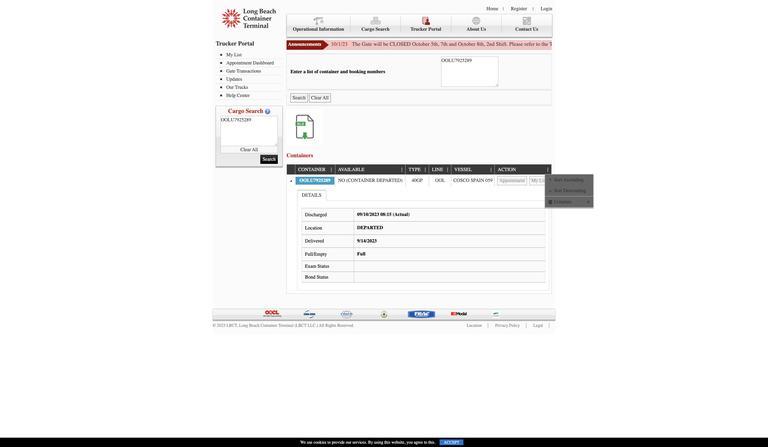 Task type: describe. For each thing, give the bounding box(es) containing it.
will
[[374, 41, 382, 47]]

gate transactions link
[[220, 68, 282, 74]]

search inside "link"
[[376, 27, 390, 32]]

be
[[383, 41, 388, 47]]

2 october from the left
[[458, 41, 476, 47]]

vessel link
[[455, 165, 475, 174]]

booking
[[349, 69, 366, 74]]

1 horizontal spatial all
[[319, 323, 324, 328]]

terminal
[[278, 323, 294, 328]]

oolu7925289
[[300, 178, 331, 183]]

us for about us
[[481, 27, 486, 32]]

row containing container
[[287, 165, 552, 175]]

location link
[[467, 323, 482, 328]]

updates
[[226, 77, 242, 82]]

type column header
[[406, 165, 429, 175]]

trucks
[[235, 85, 248, 90]]

7th
[[441, 41, 448, 47]]

web
[[590, 41, 599, 47]]

2 horizontal spatial gate
[[564, 41, 574, 47]]

cargo inside "link"
[[362, 27, 374, 32]]

the
[[352, 41, 361, 47]]

register link
[[511, 6, 527, 11]]

we use cookies to provide our services. by using this website, you agree to this.
[[300, 440, 436, 445]]

©
[[213, 323, 216, 328]]

0 vertical spatial and
[[449, 41, 457, 47]]

agree
[[414, 440, 423, 445]]

page
[[601, 41, 611, 47]]

this
[[384, 440, 391, 445]]

list
[[307, 69, 313, 74]]

edit column settings image for available
[[400, 168, 405, 172]]

0 horizontal spatial trucker portal
[[216, 40, 254, 47]]

privacy
[[495, 323, 508, 328]]

1 vertical spatial cargo
[[228, 108, 244, 115]]

cookies
[[314, 440, 327, 445]]

using
[[374, 440, 383, 445]]

9/14/2023
[[357, 238, 377, 244]]

sort for sort descending
[[554, 188, 562, 194]]

(container
[[346, 178, 375, 183]]

further
[[620, 41, 635, 47]]

spain
[[471, 178, 484, 183]]

long
[[239, 323, 248, 328]]

2 for from the left
[[662, 41, 668, 47]]

full/empty
[[305, 252, 327, 257]]

0 horizontal spatial to
[[328, 440, 331, 445]]

clear all
[[241, 147, 258, 152]]

menu bar containing operational information
[[287, 14, 553, 37]]

a
[[304, 69, 306, 74]]

center
[[237, 93, 250, 98]]

line
[[432, 167, 443, 173]]

use
[[307, 440, 313, 445]]

enter a list of container and booking numbers
[[291, 69, 385, 74]]

cosco spain 059
[[454, 178, 493, 183]]

you
[[407, 440, 413, 445]]

action
[[498, 167, 516, 173]]

line link
[[432, 165, 446, 174]]

details
[[646, 41, 660, 47]]

closed
[[390, 41, 411, 47]]

tree grid containing container
[[287, 165, 552, 294]]

action column header
[[495, 165, 552, 175]]

available
[[338, 167, 365, 173]]

privacy policy
[[495, 323, 520, 328]]

oolu7925289 cell
[[295, 175, 335, 187]]

059
[[486, 178, 493, 183]]

container
[[320, 69, 339, 74]]

type
[[409, 167, 421, 173]]

privacy policy link
[[495, 323, 520, 328]]

home link
[[487, 6, 499, 11]]

row containing oolu7925289
[[287, 175, 552, 187]]

1 horizontal spatial to
[[424, 440, 427, 445]]

cargo search inside "link"
[[362, 27, 390, 32]]

departed)
[[377, 178, 403, 183]]

register
[[511, 6, 527, 11]]

login link
[[541, 6, 553, 11]]

hours
[[576, 41, 589, 47]]

no (container departed) cell
[[335, 175, 406, 187]]

details
[[302, 193, 322, 198]]

2 | from the left
[[533, 6, 534, 11]]

(actual)
[[393, 212, 410, 217]]

refer
[[525, 41, 535, 47]]

row group containing oolu7925289
[[287, 175, 552, 294]]

container column header
[[295, 165, 335, 175]]

1 vertical spatial search
[[246, 108, 263, 115]]

ascending
[[564, 177, 584, 183]]

truck
[[550, 41, 563, 47]]

llc.)
[[308, 323, 318, 328]]

tab list inside row group
[[296, 188, 551, 292]]

policy
[[509, 323, 520, 328]]

available column header
[[335, 165, 406, 175]]

available link
[[338, 165, 368, 174]]

no
[[338, 178, 345, 183]]

portal inside trucker portal link
[[429, 27, 441, 32]]

contact us
[[516, 27, 539, 32]]

exam status
[[305, 264, 329, 269]]

week.
[[678, 41, 690, 47]]

numbers
[[367, 69, 385, 74]]

0 horizontal spatial portal
[[238, 40, 254, 47]]

1 the from the left
[[542, 41, 549, 47]]

gate inside the "my list appointment dashboard gate transactions updates our trucks help center"
[[226, 68, 236, 74]]

08:15
[[380, 212, 392, 217]]

website,
[[392, 440, 406, 445]]

line column header
[[429, 165, 451, 175]]

operational information link
[[287, 16, 351, 33]]

rights
[[325, 323, 336, 328]]

status for exam status
[[318, 264, 329, 269]]

legal
[[534, 323, 543, 328]]

location inside tab list
[[305, 225, 322, 231]]



Task type: vqa. For each thing, say whether or not it's contained in the screenshot.
have
no



Task type: locate. For each thing, give the bounding box(es) containing it.
by
[[368, 440, 373, 445]]

row down type link
[[287, 175, 552, 187]]

row group
[[287, 175, 552, 294]]

1 horizontal spatial gate
[[362, 41, 372, 47]]

gate right truck
[[564, 41, 574, 47]]

portal up 5th,
[[429, 27, 441, 32]]

to
[[536, 41, 541, 47], [328, 440, 331, 445], [424, 440, 427, 445]]

0 horizontal spatial the
[[542, 41, 549, 47]]

8th,
[[477, 41, 485, 47]]

1 edit column settings image from the left
[[400, 168, 405, 172]]

about us
[[467, 27, 486, 32]]

to right refer
[[536, 41, 541, 47]]

0 horizontal spatial october
[[412, 41, 430, 47]]

us right about
[[481, 27, 486, 32]]

cargo
[[362, 27, 374, 32], [228, 108, 244, 115]]

1 vertical spatial trucker portal
[[216, 40, 254, 47]]

0 vertical spatial search
[[376, 27, 390, 32]]

0 vertical spatial sort
[[554, 177, 562, 183]]

(lbct
[[295, 323, 307, 328]]

|
[[503, 6, 504, 11], [533, 6, 534, 11]]

edit column settings image inside container column header
[[329, 168, 334, 172]]

1 horizontal spatial us
[[533, 27, 539, 32]]

about
[[467, 27, 480, 32]]

row up 40gp
[[287, 165, 552, 175]]

operational information
[[293, 27, 344, 32]]

2 us from the left
[[533, 27, 539, 32]]

40gp
[[412, 178, 423, 183]]

2 the from the left
[[670, 41, 676, 47]]

trucker portal up list
[[216, 40, 254, 47]]

tab list containing details
[[296, 188, 551, 292]]

1 horizontal spatial and
[[449, 41, 457, 47]]

dashboard
[[253, 60, 274, 66]]

gate
[[636, 41, 645, 47]]

cargo search down center
[[228, 108, 263, 115]]

© 2023 lbct, long beach container terminal (lbct llc.) all rights reserved.
[[213, 323, 354, 328]]

to right cookies
[[328, 440, 331, 445]]

gate right the
[[362, 41, 372, 47]]

location left privacy
[[467, 323, 482, 328]]

october left 8th,
[[458, 41, 476, 47]]

all
[[252, 147, 258, 152], [319, 323, 324, 328]]

location
[[305, 225, 322, 231], [467, 323, 482, 328]]

0 vertical spatial trucker portal
[[411, 27, 441, 32]]

edit column settings image for action
[[546, 168, 551, 172]]

cargo search link
[[351, 16, 401, 33]]

and
[[449, 41, 457, 47], [340, 69, 348, 74]]

trucker portal up 5th,
[[411, 27, 441, 32]]

of
[[315, 69, 319, 74]]

full
[[357, 251, 366, 257]]

0 vertical spatial menu bar
[[287, 14, 553, 37]]

2 horizontal spatial to
[[536, 41, 541, 47]]

edit column settings image
[[329, 168, 334, 172], [423, 168, 428, 172], [546, 168, 551, 172]]

legal link
[[534, 323, 543, 328]]

list
[[234, 52, 242, 58]]

appointment
[[226, 60, 252, 66]]

edit column settings image for line
[[446, 168, 450, 172]]

for right page
[[612, 41, 618, 47]]

1 for from the left
[[612, 41, 618, 47]]

0 vertical spatial status
[[318, 264, 329, 269]]

menu bar containing my list
[[216, 52, 285, 100]]

status down exam status
[[317, 275, 329, 280]]

1 horizontal spatial trucker portal
[[411, 27, 441, 32]]

columns
[[554, 199, 572, 205]]

to left this.
[[424, 440, 427, 445]]

None button
[[309, 93, 331, 102], [498, 176, 527, 185], [530, 176, 549, 185], [309, 93, 331, 102], [498, 176, 527, 185], [530, 176, 549, 185]]

beach
[[249, 323, 260, 328]]

trucker up my
[[216, 40, 237, 47]]

0 vertical spatial cargo
[[362, 27, 374, 32]]

0 horizontal spatial and
[[340, 69, 348, 74]]

clear all button
[[221, 146, 278, 153]]

container
[[298, 167, 326, 173]]

october left 5th,
[[412, 41, 430, 47]]

1 vertical spatial menu bar
[[216, 52, 285, 100]]

0 horizontal spatial for
[[612, 41, 618, 47]]

2 vertical spatial menu bar
[[545, 175, 593, 207]]

exam
[[305, 264, 316, 269]]

edit column settings image up 059
[[489, 168, 494, 172]]

and left booking
[[340, 69, 348, 74]]

cargo up the will at top
[[362, 27, 374, 32]]

help center link
[[220, 93, 282, 98]]

portal up my list link
[[238, 40, 254, 47]]

vessel column header
[[451, 165, 495, 175]]

1 horizontal spatial edit column settings image
[[423, 168, 428, 172]]

1 vertical spatial cargo search
[[228, 108, 263, 115]]

1 horizontal spatial october
[[458, 41, 476, 47]]

sort ascending
[[554, 177, 584, 183]]

we
[[300, 440, 306, 445]]

status
[[318, 264, 329, 269], [317, 275, 329, 280]]

tree grid
[[287, 165, 552, 294]]

1 horizontal spatial |
[[533, 6, 534, 11]]

cosco spain 059 cell
[[451, 175, 495, 187]]

1 vertical spatial sort
[[554, 188, 562, 194]]

contact
[[516, 27, 532, 32]]

vessel
[[455, 167, 472, 173]]

1 sort from the top
[[554, 177, 562, 183]]

0 vertical spatial portal
[[429, 27, 441, 32]]

3 edit column settings image from the left
[[489, 168, 494, 172]]

1 vertical spatial trucker
[[216, 40, 237, 47]]

trucker portal inside menu bar
[[411, 27, 441, 32]]

1 horizontal spatial location
[[467, 323, 482, 328]]

0 horizontal spatial all
[[252, 147, 258, 152]]

all right 'llc.)'
[[319, 323, 324, 328]]

sort left ascending
[[554, 177, 562, 183]]

enter
[[291, 69, 302, 74]]

0 horizontal spatial location
[[305, 225, 322, 231]]

5th,
[[431, 41, 439, 47]]

container
[[261, 323, 277, 328]]

3 edit column settings image from the left
[[546, 168, 551, 172]]

all right clear
[[252, 147, 258, 152]]

edit column settings image inside available column header
[[400, 168, 405, 172]]

1 horizontal spatial the
[[670, 41, 676, 47]]

cargo down help at left top
[[228, 108, 244, 115]]

the
[[542, 41, 549, 47], [670, 41, 676, 47]]

trucker portal link
[[401, 16, 451, 33]]

0 horizontal spatial edit column settings image
[[400, 168, 405, 172]]

us right "contact"
[[533, 27, 539, 32]]

edit column settings image
[[400, 168, 405, 172], [446, 168, 450, 172], [489, 168, 494, 172]]

transactions
[[237, 68, 261, 74]]

1 horizontal spatial trucker
[[411, 27, 427, 32]]

my
[[226, 52, 233, 58]]

location up delivered
[[305, 225, 322, 231]]

no (container departed)
[[338, 178, 403, 183]]

edit column settings image inside line column header
[[446, 168, 450, 172]]

1 horizontal spatial cargo
[[362, 27, 374, 32]]

None submit
[[291, 93, 308, 102], [261, 155, 278, 164], [291, 93, 308, 102], [261, 155, 278, 164]]

1 edit column settings image from the left
[[329, 168, 334, 172]]

cargo search up the will at top
[[362, 27, 390, 32]]

gate up updates
[[226, 68, 236, 74]]

0 horizontal spatial |
[[503, 6, 504, 11]]

trucker up closed
[[411, 27, 427, 32]]

type link
[[409, 165, 424, 174]]

reserved.
[[338, 323, 354, 328]]

0 horizontal spatial gate
[[226, 68, 236, 74]]

bond
[[305, 275, 316, 280]]

ool cell
[[429, 175, 451, 187]]

row
[[287, 165, 552, 175], [287, 175, 552, 187]]

0 horizontal spatial trucker
[[216, 40, 237, 47]]

home
[[487, 6, 499, 11]]

action link
[[498, 165, 519, 174]]

accept button
[[440, 440, 464, 446]]

1 vertical spatial all
[[319, 323, 324, 328]]

edit column settings image for type
[[423, 168, 428, 172]]

2nd
[[487, 41, 495, 47]]

cosco
[[454, 178, 470, 183]]

tab list
[[296, 188, 551, 292]]

1 vertical spatial portal
[[238, 40, 254, 47]]

09/10/2023
[[357, 212, 379, 217]]

our
[[346, 440, 352, 445]]

1 horizontal spatial edit column settings image
[[446, 168, 450, 172]]

2 edit column settings image from the left
[[446, 168, 450, 172]]

0 horizontal spatial cargo search
[[228, 108, 263, 115]]

accept
[[444, 440, 460, 445]]

information
[[319, 27, 344, 32]]

descending
[[564, 188, 586, 194]]

1 vertical spatial location
[[467, 323, 482, 328]]

2 horizontal spatial edit column settings image
[[489, 168, 494, 172]]

lbct,
[[227, 323, 238, 328]]

1 horizontal spatial for
[[662, 41, 668, 47]]

status for bond status
[[317, 275, 329, 280]]

0 horizontal spatial cargo
[[228, 108, 244, 115]]

our trucks link
[[220, 85, 282, 90]]

operational
[[293, 27, 318, 32]]

1 vertical spatial and
[[340, 69, 348, 74]]

edit column settings image inside type column header
[[423, 168, 428, 172]]

0 vertical spatial cargo search
[[362, 27, 390, 32]]

1 vertical spatial status
[[317, 275, 329, 280]]

1 horizontal spatial cargo search
[[362, 27, 390, 32]]

ool
[[435, 178, 445, 183]]

40gp cell
[[406, 175, 429, 187]]

edit column settings image inside vessel column header
[[489, 168, 494, 172]]

bond status
[[305, 275, 329, 280]]

gate
[[362, 41, 372, 47], [564, 41, 574, 47], [226, 68, 236, 74]]

the left truck
[[542, 41, 549, 47]]

search up be
[[376, 27, 390, 32]]

sort up "columns"
[[554, 188, 562, 194]]

edit column settings image inside action column header
[[546, 168, 551, 172]]

Enter container numbers and/ or booking numbers.  text field
[[221, 116, 278, 146]]

our
[[226, 85, 234, 90]]

search down help center link
[[246, 108, 263, 115]]

0 horizontal spatial us
[[481, 27, 486, 32]]

details tab
[[297, 190, 326, 201]]

us for contact us
[[533, 27, 539, 32]]

1 horizontal spatial search
[[376, 27, 390, 32]]

edit column settings image for container
[[329, 168, 334, 172]]

discharged
[[305, 212, 327, 218]]

for
[[612, 41, 618, 47], [662, 41, 668, 47]]

1 horizontal spatial portal
[[429, 27, 441, 32]]

menu bar
[[287, 14, 553, 37], [216, 52, 285, 100], [545, 175, 593, 207]]

cell
[[495, 175, 552, 187]]

the left week.
[[670, 41, 676, 47]]

delivered
[[305, 239, 324, 244]]

2 edit column settings image from the left
[[423, 168, 428, 172]]

| left login on the top right
[[533, 6, 534, 11]]

1 october from the left
[[412, 41, 430, 47]]

1 row from the top
[[287, 165, 552, 175]]

menu bar containing sort ascending
[[545, 175, 593, 207]]

appointment dashboard link
[[220, 60, 282, 66]]

0 horizontal spatial edit column settings image
[[329, 168, 334, 172]]

status up bond status
[[318, 264, 329, 269]]

2 horizontal spatial edit column settings image
[[546, 168, 551, 172]]

and right 7th
[[449, 41, 457, 47]]

departed
[[357, 225, 383, 231]]

0 horizontal spatial search
[[246, 108, 263, 115]]

1 us from the left
[[481, 27, 486, 32]]

sort for sort ascending
[[554, 177, 562, 183]]

2 sort from the top
[[554, 188, 562, 194]]

for right details
[[662, 41, 668, 47]]

container link
[[298, 165, 329, 174]]

edit column settings image right line
[[446, 168, 450, 172]]

edit column settings image left type
[[400, 168, 405, 172]]

0 vertical spatial all
[[252, 147, 258, 152]]

my list appointment dashboard gate transactions updates our trucks help center
[[226, 52, 274, 98]]

0 vertical spatial location
[[305, 225, 322, 231]]

1 | from the left
[[503, 6, 504, 11]]

| right home link
[[503, 6, 504, 11]]

services.
[[353, 440, 367, 445]]

2023
[[217, 323, 226, 328]]

cargo search
[[362, 27, 390, 32], [228, 108, 263, 115]]

shift.
[[496, 41, 508, 47]]

Enter container numbers and/ or booking numbers. Press ESC to reset input box text field
[[441, 57, 499, 87]]

0 vertical spatial trucker
[[411, 27, 427, 32]]

all inside button
[[252, 147, 258, 152]]

2 row from the top
[[287, 175, 552, 187]]

provide
[[332, 440, 345, 445]]

edit column settings image for vessel
[[489, 168, 494, 172]]



